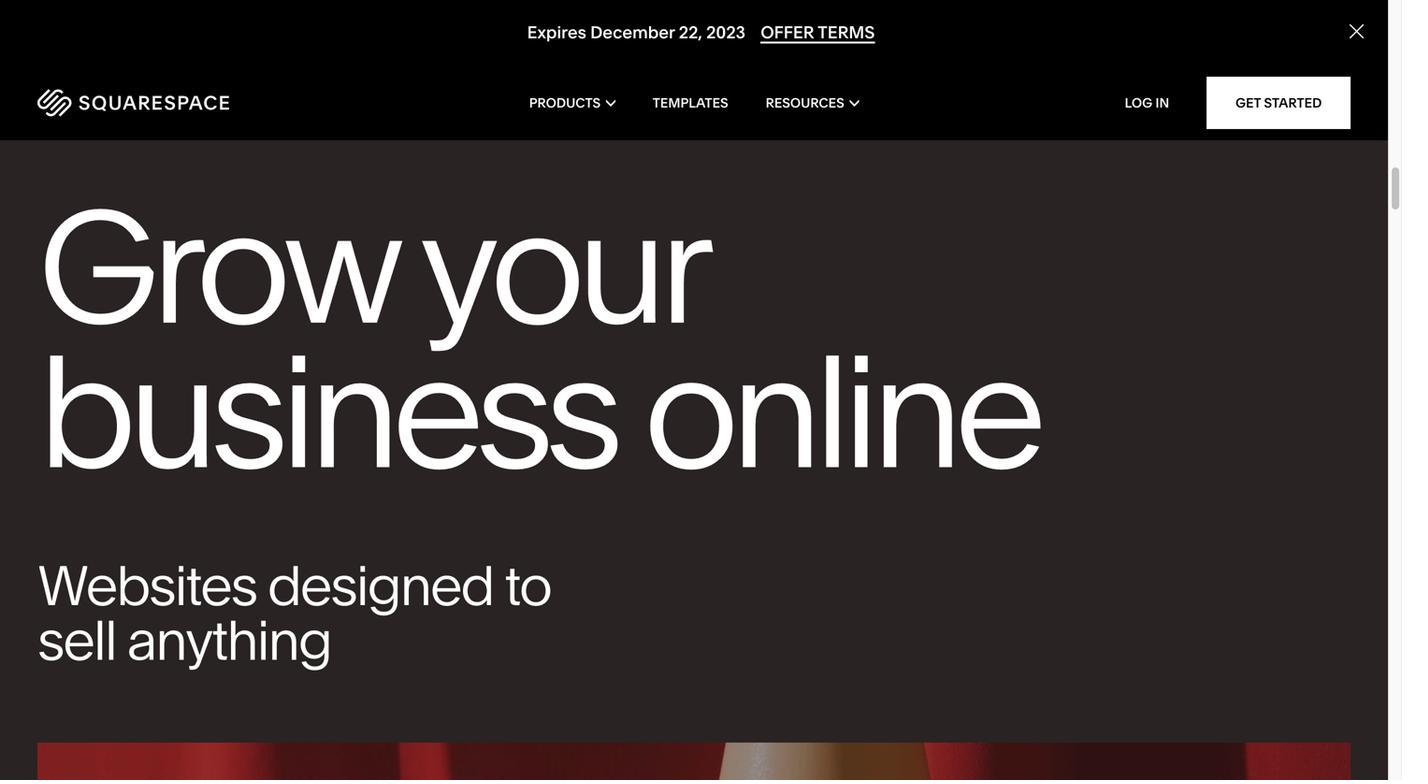 Task type: vqa. For each thing, say whether or not it's contained in the screenshot.
Get Started on the top right of page
yes



Task type: describe. For each thing, give the bounding box(es) containing it.
in
[[1156, 95, 1170, 111]]

resources
[[766, 95, 845, 111]]

squarespace logo image
[[37, 89, 229, 117]]

get started
[[1236, 95, 1322, 111]]

get
[[1236, 95, 1261, 111]]

log             in link
[[1125, 95, 1170, 111]]

offer terms
[[761, 22, 875, 43]]

get started link
[[1207, 77, 1351, 129]]

business
[[37, 316, 615, 507]]

log
[[1125, 95, 1153, 111]]

sell
[[37, 607, 116, 674]]

22,
[[679, 22, 703, 43]]

an ecommerce website showcasing a beige lighting fixture sculpture with a red curtain-like background, featuring a 'shop now' button and sale highlights. image
[[0, 668, 1388, 780]]

expires december 22, 2023
[[527, 22, 746, 43]]

offer
[[761, 22, 815, 43]]

templates
[[653, 95, 728, 111]]

grow your business online
[[37, 172, 1038, 507]]

squarespace logo link
[[37, 89, 300, 117]]

products button
[[529, 65, 615, 140]]

your
[[419, 172, 702, 363]]

log             in
[[1125, 95, 1170, 111]]

resources button
[[766, 65, 859, 140]]



Task type: locate. For each thing, give the bounding box(es) containing it.
started
[[1264, 95, 1322, 111]]

websites designed to sell anything
[[37, 553, 551, 674]]

expires
[[527, 22, 587, 43]]

december
[[590, 22, 675, 43]]

websites
[[37, 553, 256, 620]]

2023
[[706, 22, 746, 43]]

to
[[505, 553, 551, 620]]

anything
[[127, 607, 331, 674]]

designed
[[267, 553, 493, 620]]

templates link
[[653, 65, 728, 140]]

grow
[[37, 172, 394, 363]]

products
[[529, 95, 601, 111]]

terms
[[818, 22, 875, 43]]

online
[[643, 316, 1038, 507]]

offer terms link
[[761, 22, 875, 44]]



